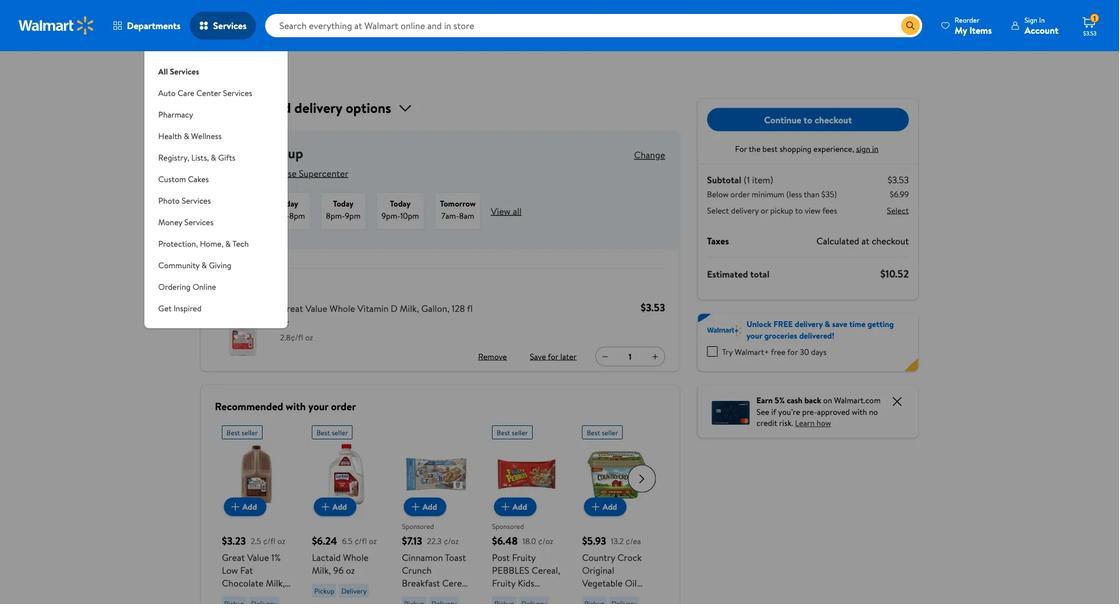 Task type: vqa. For each thing, say whether or not it's contained in the screenshot.
middle Today
yes



Task type: describe. For each thing, give the bounding box(es) containing it.
your inside unlock free delivery & save time getting your groceries delivered!
[[747, 330, 763, 341]]

whole inside great value whole vitamin d milk, gallon, 128 fl oz 2.8¢/fl oz
[[330, 302, 355, 315]]

great value whole vitamin d milk, gallon, 128 fl oz, with add-on services, 2.8¢/fl oz, 1 in cart image
[[215, 302, 271, 358]]

(less
[[787, 189, 803, 200]]

account
[[1025, 24, 1059, 36]]

registry, lists, & gifts
[[158, 152, 236, 163]]

below order minimum (less than $35)
[[708, 189, 838, 200]]

8pm-
[[326, 210, 345, 222]]

seller for sponsored
[[512, 428, 528, 438]]

1 vertical spatial your
[[309, 399, 329, 414]]

money services
[[158, 216, 214, 228]]

next slide for horizontalscrollerrecommendations list image
[[628, 465, 656, 493]]

kids
[[518, 577, 535, 590]]

best for $5.93
[[587, 428, 601, 438]]

$7.13
[[402, 534, 423, 549]]

photo services
[[158, 195, 211, 206]]

delivery inside unlock free delivery & save time getting your groceries delivered!
[[795, 319, 823, 330]]

calculated
[[817, 235, 860, 248]]

than
[[804, 189, 820, 200]]

reorder
[[956, 15, 980, 25]]

add for $5.93
[[603, 501, 618, 513]]

total
[[751, 268, 770, 281]]

learn how link
[[796, 418, 832, 429]]

& inside unlock free delivery & save time getting your groceries delivered!
[[825, 319, 831, 330]]

estimated
[[708, 268, 749, 281]]

see if you're pre-approved with no credit risk.
[[757, 406, 879, 429]]

add for sponsored
[[513, 501, 528, 513]]

fl inside great value whole vitamin d milk, gallon, 128 fl oz 2.8¢/fl oz
[[467, 302, 473, 315]]

select for select delivery or pickup to view fees
[[708, 205, 730, 216]]

$3.23 2.5 ¢/fl oz great value 1% low fat chocolate milk, gallon, 128 fl oz
[[222, 534, 286, 603]]

credit
[[757, 418, 778, 429]]

2 vertical spatial $3.53
[[641, 301, 666, 315]]

cereal, down toast
[[443, 577, 471, 590]]

minimum
[[752, 189, 785, 200]]

add button for $6.24
[[314, 498, 357, 517]]

custom cakes
[[158, 173, 209, 185]]

all services link
[[144, 51, 288, 82]]

delivered!
[[800, 330, 835, 341]]

5%
[[775, 395, 785, 406]]

fl inside $3.23 2.5 ¢/fl oz great value 1% low fat chocolate milk, gallon, 128 fl oz
[[268, 590, 274, 603]]

milk, inside $3.23 2.5 ¢/fl oz great value 1% low fat chocolate milk, gallon, 128 fl oz
[[266, 577, 285, 590]]

today for 9pm
[[333, 198, 354, 209]]

my
[[956, 24, 968, 36]]

45
[[615, 590, 626, 603]]

$5.93 13.2 ¢/ea country crock original vegetable oil spread, 45 oz
[[583, 534, 642, 605]]

to inside button
[[804, 113, 813, 126]]

search icon image
[[907, 21, 916, 30]]

& left "tech"
[[226, 238, 231, 249]]

items
[[970, 24, 993, 36]]

$3.23 group
[[222, 421, 291, 605]]

$5.93 group
[[583, 421, 652, 605]]

later
[[561, 351, 577, 362]]

services button
[[190, 12, 256, 40]]

best for $6.24
[[317, 428, 330, 438]]

view
[[805, 205, 821, 216]]

services for money services
[[184, 216, 214, 228]]

milk, inside great value whole vitamin d milk, gallon, 128 fl oz 2.8¢/fl oz
[[400, 302, 419, 315]]

great inside $3.23 2.5 ¢/fl oz great value 1% low fat chocolate milk, gallon, 128 fl oz
[[222, 552, 245, 564]]

recommended
[[215, 399, 284, 414]]

community
[[158, 260, 200, 271]]

$6.48
[[492, 534, 518, 549]]

$5.93
[[583, 534, 607, 549]]

banner containing unlock free delivery & save time getting your groceries delivered!
[[698, 314, 919, 372]]

for inside save for later button
[[548, 351, 559, 362]]

& inside 'dropdown button'
[[211, 152, 216, 163]]

giving
[[209, 260, 232, 271]]

recommended with your order
[[215, 399, 356, 414]]

13.2
[[611, 536, 624, 547]]

groceries
[[765, 330, 798, 341]]

san
[[262, 167, 277, 180]]

add to cart image for sponsored
[[499, 500, 513, 514]]

cash
[[787, 395, 803, 406]]

money
[[158, 216, 182, 228]]

community & giving button
[[144, 255, 288, 276]]

earn
[[757, 395, 773, 406]]

add to cart image for $6.24
[[319, 500, 333, 514]]

sponsored $6.48 18.0 ¢/oz post fruity pebbles cereal, fruity kids cereal, gluten free, 3
[[492, 522, 561, 605]]

custom cakes button
[[144, 168, 288, 190]]

unlock free delivery & save time getting your groceries delivered!
[[747, 319, 895, 341]]

add inside $7.13 group
[[423, 501, 437, 513]]

1 vertical spatial fruity
[[492, 577, 516, 590]]

view
[[491, 205, 511, 218]]

& right health
[[184, 130, 189, 142]]

remove
[[479, 351, 507, 362]]

¢/oz for $7.13
[[444, 536, 459, 547]]

seller for $6.24
[[332, 428, 348, 438]]

subtotal (1 item)
[[708, 174, 774, 186]]

18.0
[[523, 536, 537, 547]]

whole inside $6.24 6.5 ¢/fl oz lactaid whole milk, 96 oz
[[343, 552, 369, 564]]

add for $6.24
[[333, 501, 347, 513]]

oz up 1%
[[278, 536, 286, 547]]

get inspired
[[158, 303, 202, 314]]

dismiss capital one banner image
[[891, 395, 905, 409]]

select for select button
[[888, 205, 910, 216]]

ordering
[[158, 281, 191, 293]]

128 inside great value whole vitamin d milk, gallon, 128 fl oz 2.8¢/fl oz
[[452, 302, 465, 315]]

pickup
[[771, 205, 794, 216]]

how
[[817, 418, 832, 429]]

today for 10pm
[[390, 198, 411, 209]]

earn 5% cash back on walmart.com
[[757, 395, 881, 406]]

change button
[[635, 149, 666, 161]]

Search search field
[[266, 14, 923, 37]]

add button inside $7.13 group
[[404, 498, 447, 517]]

walmart plus image
[[708, 325, 743, 337]]

san jose supercenter
[[262, 167, 349, 180]]

today 7pm-8pm
[[271, 198, 305, 222]]

crispy
[[402, 590, 428, 603]]

today 8pm-9pm
[[326, 198, 361, 222]]

taxes
[[708, 235, 730, 248]]

cereal, down "breakfast"
[[402, 603, 431, 605]]

protection, home, & tech
[[158, 238, 249, 249]]

¢/fl for $6.24
[[355, 536, 367, 547]]

$6.24 group
[[312, 421, 381, 603]]

crunch
[[402, 564, 432, 577]]

value inside $3.23 2.5 ¢/fl oz great value 1% low fat chocolate milk, gallon, 128 fl oz
[[247, 552, 269, 564]]

registry, lists, & gifts button
[[144, 147, 288, 168]]

change
[[635, 149, 666, 161]]

128 inside $3.23 2.5 ¢/fl oz great value 1% low fat chocolate milk, gallon, 128 fl oz
[[252, 590, 266, 603]]

photo services button
[[144, 190, 288, 212]]

spread,
[[583, 590, 613, 603]]

cakes
[[188, 173, 209, 185]]

seller for $3.23
[[242, 428, 258, 438]]

with inside see if you're pre-approved with no credit risk.
[[853, 406, 868, 418]]

0 horizontal spatial 1
[[629, 351, 632, 363]]

estimated total
[[708, 268, 770, 281]]

registry,
[[158, 152, 189, 163]]

departments button
[[104, 12, 190, 40]]

approved
[[818, 406, 851, 418]]

capital one credit card image
[[712, 399, 750, 425]]

sponsored $7.13 22.3 ¢/oz cinnamon toast crunch breakfast cereal, crispy cinnamon cereal, v
[[402, 522, 471, 605]]

ordering online button
[[144, 276, 288, 298]]

continue to checkout
[[765, 113, 853, 126]]

6.5
[[342, 536, 353, 547]]



Task type: locate. For each thing, give the bounding box(es) containing it.
1 horizontal spatial today
[[333, 198, 354, 209]]

1 vertical spatial gallon,
[[222, 590, 250, 603]]

0 horizontal spatial checkout
[[815, 113, 853, 126]]

1 horizontal spatial gallon,
[[422, 302, 450, 315]]

best inside $3.23 group
[[227, 428, 240, 438]]

¢/fl inside $6.24 6.5 ¢/fl oz lactaid whole milk, 96 oz
[[355, 536, 367, 547]]

pickup inside $6.24 group
[[314, 586, 335, 596]]

fruity up free,
[[492, 577, 516, 590]]

oz down 1%
[[276, 590, 285, 603]]

experience,
[[814, 143, 855, 154]]

0 vertical spatial $3.53
[[1084, 29, 1098, 37]]

oz up 2.8¢/fl
[[280, 316, 289, 329]]

4 add from the left
[[513, 501, 528, 513]]

add inside $5.93 group
[[603, 501, 618, 513]]

delivery left or
[[732, 205, 759, 216]]

sponsored for $6.48
[[492, 522, 524, 531]]

add button for sponsored
[[494, 498, 537, 517]]

best seller for $6.24
[[317, 428, 348, 438]]

¢/fl
[[263, 536, 276, 547], [355, 536, 367, 547]]

subtotal
[[708, 174, 742, 186]]

1 ¢/fl from the left
[[263, 536, 276, 547]]

0 horizontal spatial value
[[247, 552, 269, 564]]

0 vertical spatial gallon,
[[422, 302, 450, 315]]

departments
[[127, 19, 181, 32]]

5 add from the left
[[603, 501, 618, 513]]

0 horizontal spatial milk,
[[266, 577, 285, 590]]

2 best from the left
[[317, 428, 330, 438]]

8pm
[[289, 210, 305, 222]]

22.3
[[427, 536, 442, 547]]

Walmart Site-Wide search field
[[266, 14, 923, 37]]

$3.53
[[1084, 29, 1098, 37], [888, 174, 910, 186], [641, 301, 666, 315]]

1 seller from the left
[[242, 428, 258, 438]]

walmart.com
[[835, 395, 881, 406]]

below
[[708, 189, 729, 200]]

¢/oz inside sponsored $6.48 18.0 ¢/oz post fruity pebbles cereal, fruity kids cereal, gluten free, 3
[[539, 536, 554, 547]]

¢/oz right 18.0
[[539, 536, 554, 547]]

1 horizontal spatial ¢/fl
[[355, 536, 367, 547]]

fruity down 18.0
[[513, 552, 536, 564]]

add inside $6.48 group
[[513, 501, 528, 513]]

services right center
[[223, 87, 252, 98]]

add up 6.5
[[333, 501, 347, 513]]

oz right 96
[[346, 564, 355, 577]]

0 horizontal spatial for
[[548, 351, 559, 362]]

great up 2.8¢/fl
[[280, 302, 303, 315]]

oil
[[625, 577, 637, 590]]

seller for $5.93
[[602, 428, 619, 438]]

3 today from the left
[[390, 198, 411, 209]]

0 horizontal spatial fl
[[268, 590, 274, 603]]

best seller inside $6.48 group
[[497, 428, 528, 438]]

oz right 6.5
[[369, 536, 377, 547]]

toast
[[445, 552, 466, 564]]

2 ¢/fl from the left
[[355, 536, 367, 547]]

checkout for continue to checkout
[[815, 113, 853, 126]]

low
[[222, 564, 238, 577]]

$6.24 6.5 ¢/fl oz lactaid whole milk, 96 oz
[[312, 534, 377, 577]]

seller
[[242, 428, 258, 438], [332, 428, 348, 438], [512, 428, 528, 438], [602, 428, 619, 438]]

3 add from the left
[[423, 501, 437, 513]]

cereal, up gluten
[[532, 564, 561, 577]]

1 vertical spatial value
[[247, 552, 269, 564]]

add to cart image up $6.48
[[499, 500, 513, 514]]

milk, right d
[[400, 302, 419, 315]]

1 horizontal spatial for
[[788, 346, 799, 358]]

great
[[280, 302, 303, 315], [222, 552, 245, 564]]

1 vertical spatial checkout
[[872, 235, 910, 248]]

walmart+
[[735, 346, 770, 358]]

1 horizontal spatial 128
[[452, 302, 465, 315]]

¢/ea
[[626, 536, 642, 547]]

add up 2.5
[[243, 501, 257, 513]]

for left 30
[[788, 346, 799, 358]]

delivery right free
[[795, 319, 823, 330]]

add to cart image
[[319, 500, 333, 514], [499, 500, 513, 514]]

1 horizontal spatial great
[[280, 302, 303, 315]]

gluten
[[523, 590, 551, 603]]

0 vertical spatial whole
[[330, 302, 355, 315]]

view all
[[491, 205, 522, 218]]

add button inside $5.93 group
[[584, 498, 627, 517]]

2 add from the left
[[333, 501, 347, 513]]

ordering online
[[158, 281, 216, 293]]

add to cart image inside $6.24 group
[[319, 500, 333, 514]]

services up all services link
[[213, 19, 247, 32]]

0 horizontal spatial with
[[286, 399, 306, 414]]

0 horizontal spatial select
[[708, 205, 730, 216]]

0 horizontal spatial 128
[[252, 590, 266, 603]]

delivery
[[342, 586, 367, 596]]

sign
[[1025, 15, 1038, 25]]

1 best from the left
[[227, 428, 240, 438]]

value down 2.5
[[247, 552, 269, 564]]

¢/fl right 6.5
[[355, 536, 367, 547]]

best seller for sponsored
[[497, 428, 528, 438]]

0 horizontal spatial add to cart image
[[229, 500, 243, 514]]

add to cart image up $6.24
[[319, 500, 333, 514]]

$6.24
[[312, 534, 338, 549]]

add button for $3.23
[[224, 498, 267, 517]]

2 today from the left
[[333, 198, 354, 209]]

3 seller from the left
[[512, 428, 528, 438]]

& left gifts
[[211, 152, 216, 163]]

whole left vitamin
[[330, 302, 355, 315]]

with right recommended
[[286, 399, 306, 414]]

¢/oz right 22.3 on the bottom left of the page
[[444, 536, 459, 547]]

item)
[[753, 174, 774, 186]]

1 vertical spatial 1
[[629, 351, 632, 363]]

sponsored for $7.13
[[402, 522, 434, 531]]

1 horizontal spatial with
[[853, 406, 868, 418]]

pickup up jose
[[262, 144, 304, 163]]

2 add to cart image from the left
[[409, 500, 423, 514]]

milk, left 96
[[312, 564, 331, 577]]

0 horizontal spatial ¢/fl
[[263, 536, 276, 547]]

1 add to cart image from the left
[[229, 500, 243, 514]]

10pm
[[401, 210, 419, 222]]

add inside $3.23 group
[[243, 501, 257, 513]]

health & wellness
[[158, 130, 222, 142]]

great down $3.23
[[222, 552, 245, 564]]

select button
[[888, 205, 910, 216]]

best seller for $3.23
[[227, 428, 258, 438]]

best seller inside $3.23 group
[[227, 428, 258, 438]]

1 vertical spatial order
[[331, 399, 356, 414]]

best seller inside $6.24 group
[[317, 428, 348, 438]]

1 horizontal spatial fl
[[467, 302, 473, 315]]

0 horizontal spatial $3.53
[[641, 301, 666, 315]]

0 vertical spatial value
[[306, 302, 328, 315]]

services for all services
[[170, 66, 199, 77]]

sign in account
[[1025, 15, 1059, 36]]

your
[[747, 330, 763, 341], [309, 399, 329, 414]]

0 horizontal spatial add to cart image
[[319, 500, 333, 514]]

walmart image
[[19, 16, 94, 35]]

0 horizontal spatial to
[[796, 205, 803, 216]]

pickup down 96
[[314, 586, 335, 596]]

select
[[708, 205, 730, 216], [888, 205, 910, 216]]

milk,
[[400, 302, 419, 315], [312, 564, 331, 577], [266, 577, 285, 590]]

add button
[[224, 498, 267, 517], [314, 498, 357, 517], [404, 498, 447, 517], [494, 498, 537, 517], [584, 498, 627, 517]]

add inside $6.24 group
[[333, 501, 347, 513]]

0 vertical spatial 1
[[1094, 13, 1097, 23]]

sponsored inside sponsored $6.48 18.0 ¢/oz post fruity pebbles cereal, fruity kids cereal, gluten free, 3
[[492, 522, 524, 531]]

gallon, inside $3.23 2.5 ¢/fl oz great value 1% low fat chocolate milk, gallon, 128 fl oz
[[222, 590, 250, 603]]

0 vertical spatial to
[[804, 113, 813, 126]]

best inside $6.48 group
[[497, 428, 511, 438]]

today up 10pm
[[390, 198, 411, 209]]

custom
[[158, 173, 186, 185]]

0 vertical spatial fl
[[467, 302, 473, 315]]

1 horizontal spatial 1
[[1094, 13, 1097, 23]]

shopping
[[780, 143, 812, 154]]

add to cart image inside $3.23 group
[[229, 500, 243, 514]]

2 horizontal spatial add to cart image
[[589, 500, 603, 514]]

1 add to cart image from the left
[[319, 500, 333, 514]]

1 vertical spatial delivery
[[795, 319, 823, 330]]

add button for $5.93
[[584, 498, 627, 517]]

2 horizontal spatial $3.53
[[1084, 29, 1098, 37]]

value left vitamin
[[306, 302, 328, 315]]

great value whole vitamin d milk, gallon, 128 fl oz link
[[280, 302, 481, 330]]

1%
[[272, 552, 281, 564]]

1 today from the left
[[278, 198, 298, 209]]

add button inside $6.48 group
[[494, 498, 537, 517]]

sign
[[857, 143, 871, 154]]

for right save
[[548, 351, 559, 362]]

checkout right at
[[872, 235, 910, 248]]

7am-
[[442, 210, 459, 222]]

0 horizontal spatial gallon,
[[222, 590, 250, 603]]

add up 18.0
[[513, 501, 528, 513]]

add to cart image for $5.93
[[589, 500, 603, 514]]

add up 22.3 on the bottom left of the page
[[423, 501, 437, 513]]

add to cart image
[[229, 500, 243, 514], [409, 500, 423, 514], [589, 500, 603, 514]]

1 vertical spatial 128
[[252, 590, 266, 603]]

vitamin
[[358, 302, 389, 315]]

lactaid
[[312, 552, 341, 564]]

services inside photo services dropdown button
[[182, 195, 211, 206]]

add to cart image up "$7.13" at the left
[[409, 500, 423, 514]]

cinnamon right crispy
[[430, 590, 471, 603]]

add for $3.23
[[243, 501, 257, 513]]

1 vertical spatial fl
[[268, 590, 274, 603]]

services inside services dropdown button
[[213, 19, 247, 32]]

great inside great value whole vitamin d milk, gallon, 128 fl oz 2.8¢/fl oz
[[280, 302, 303, 315]]

¢/fl for $3.23
[[263, 536, 276, 547]]

tomorrow
[[440, 198, 476, 209]]

oz right 2.8¢/fl
[[305, 332, 313, 344]]

$6.48 group
[[492, 421, 562, 605]]

¢/fl right 2.5
[[263, 536, 276, 547]]

1 horizontal spatial add to cart image
[[499, 500, 513, 514]]

no
[[870, 406, 879, 418]]

gallon, right d
[[422, 302, 450, 315]]

add to cart image inside $5.93 group
[[589, 500, 603, 514]]

0 vertical spatial pickup
[[262, 144, 304, 163]]

add button inside $6.24 group
[[314, 498, 357, 517]]

photo
[[158, 195, 180, 206]]

1 horizontal spatial delivery
[[795, 319, 823, 330]]

reorder my items
[[956, 15, 993, 36]]

sponsored up $6.48
[[492, 522, 524, 531]]

0 horizontal spatial order
[[331, 399, 356, 414]]

$7.13 group
[[402, 421, 471, 605]]

fruity
[[513, 552, 536, 564], [492, 577, 516, 590]]

0 horizontal spatial pickup
[[262, 144, 304, 163]]

1 vertical spatial to
[[796, 205, 803, 216]]

lists,
[[191, 152, 209, 163]]

with left no
[[853, 406, 868, 418]]

1 select from the left
[[708, 205, 730, 216]]

1 horizontal spatial value
[[306, 302, 328, 315]]

1 sponsored from the left
[[402, 522, 434, 531]]

1 ¢/oz from the left
[[444, 536, 459, 547]]

2 horizontal spatial today
[[390, 198, 411, 209]]

2 seller from the left
[[332, 428, 348, 438]]

add to cart image for $3.23
[[229, 500, 243, 514]]

add button inside $3.23 group
[[224, 498, 267, 517]]

all
[[513, 205, 522, 218]]

all services
[[158, 66, 199, 77]]

0 vertical spatial cinnamon
[[402, 552, 443, 564]]

to left view
[[796, 205, 803, 216]]

best inside $5.93 group
[[587, 428, 601, 438]]

cereal, down the pebbles
[[492, 590, 521, 603]]

0 horizontal spatial ¢/oz
[[444, 536, 459, 547]]

sponsored up "$7.13" at the left
[[402, 522, 434, 531]]

milk, down 1%
[[266, 577, 285, 590]]

seller inside $5.93 group
[[602, 428, 619, 438]]

0 horizontal spatial today
[[278, 198, 298, 209]]

0 vertical spatial fruity
[[513, 552, 536, 564]]

1 horizontal spatial order
[[731, 189, 750, 200]]

4 add button from the left
[[494, 498, 537, 517]]

1 right decrease quantity great value whole vitamin d milk, gallon, 128 fl oz, current quantity 1 image
[[629, 351, 632, 363]]

seller inside $6.48 group
[[512, 428, 528, 438]]

today inside today 9pm-10pm
[[390, 198, 411, 209]]

best for sponsored
[[497, 428, 511, 438]]

sponsored inside sponsored $7.13 22.3 ¢/oz cinnamon toast crunch breakfast cereal, crispy cinnamon cereal, v
[[402, 522, 434, 531]]

seller inside $3.23 group
[[242, 428, 258, 438]]

wellness
[[191, 130, 222, 142]]

0 horizontal spatial great
[[222, 552, 245, 564]]

services down cakes
[[182, 195, 211, 206]]

1 vertical spatial $3.53
[[888, 174, 910, 186]]

services up protection, home, & tech
[[184, 216, 214, 228]]

continue to checkout button
[[708, 108, 910, 131]]

0 vertical spatial checkout
[[815, 113, 853, 126]]

4 seller from the left
[[602, 428, 619, 438]]

¢/oz for $6.48
[[539, 536, 554, 547]]

add to cart image up $5.93
[[589, 500, 603, 514]]

services right all
[[170, 66, 199, 77]]

today inside today 8pm-9pm
[[333, 198, 354, 209]]

select down '$6.99'
[[888, 205, 910, 216]]

$3.23
[[222, 534, 246, 549]]

days
[[812, 346, 827, 358]]

best seller inside $5.93 group
[[587, 428, 619, 438]]

1 horizontal spatial select
[[888, 205, 910, 216]]

3 add button from the left
[[404, 498, 447, 517]]

pharmacy
[[158, 109, 193, 120]]

banner
[[698, 314, 919, 372]]

country
[[583, 552, 616, 564]]

auto care center services
[[158, 87, 252, 98]]

remove button
[[474, 348, 512, 366]]

services inside all services link
[[170, 66, 199, 77]]

services inside auto care center services "dropdown button"
[[223, 87, 252, 98]]

1 horizontal spatial pickup
[[314, 586, 335, 596]]

add button up $6.48
[[494, 498, 537, 517]]

¢/oz inside sponsored $7.13 22.3 ¢/oz cinnamon toast crunch breakfast cereal, crispy cinnamon cereal, v
[[444, 536, 459, 547]]

checkout
[[815, 113, 853, 126], [872, 235, 910, 248]]

for inside banner
[[788, 346, 799, 358]]

3 add to cart image from the left
[[589, 500, 603, 514]]

2 select from the left
[[888, 205, 910, 216]]

2 add button from the left
[[314, 498, 357, 517]]

cinnamon down "$7.13" at the left
[[402, 552, 443, 564]]

& left giving
[[202, 260, 207, 271]]

1 vertical spatial whole
[[343, 552, 369, 564]]

2 sponsored from the left
[[492, 522, 524, 531]]

pebbles
[[492, 564, 530, 577]]

0 vertical spatial great
[[280, 302, 303, 315]]

2 add to cart image from the left
[[499, 500, 513, 514]]

gallon, inside great value whole vitamin d milk, gallon, 128 fl oz 2.8¢/fl oz
[[422, 302, 450, 315]]

$3.53 up '$6.99'
[[888, 174, 910, 186]]

cereal,
[[532, 564, 561, 577], [443, 577, 471, 590], [492, 590, 521, 603], [402, 603, 431, 605]]

& left save
[[825, 319, 831, 330]]

gallon, down low
[[222, 590, 250, 603]]

2.8¢/fl
[[280, 332, 303, 344]]

1 horizontal spatial checkout
[[872, 235, 910, 248]]

today inside today 7pm-8pm
[[278, 198, 298, 209]]

continue
[[765, 113, 802, 126]]

1 vertical spatial pickup
[[314, 586, 335, 596]]

Try Walmart+ free for 30 days checkbox
[[708, 347, 718, 357]]

save for later
[[530, 351, 577, 362]]

1 horizontal spatial to
[[804, 113, 813, 126]]

tech
[[233, 238, 249, 249]]

1 horizontal spatial sponsored
[[492, 522, 524, 531]]

2 ¢/oz from the left
[[539, 536, 554, 547]]

add button up $6.24
[[314, 498, 357, 517]]

cinnamon
[[402, 552, 443, 564], [430, 590, 471, 603]]

decrease quantity great value whole vitamin d milk, gallon, 128 fl oz, current quantity 1 image
[[601, 352, 610, 362]]

value inside great value whole vitamin d milk, gallon, 128 fl oz 2.8¢/fl oz
[[306, 302, 328, 315]]

inspired
[[174, 303, 202, 314]]

4 best from the left
[[587, 428, 601, 438]]

today up 8pm-
[[333, 198, 354, 209]]

services for photo services
[[182, 195, 211, 206]]

add button up $5.93
[[584, 498, 627, 517]]

1 horizontal spatial add to cart image
[[409, 500, 423, 514]]

$3.53 right the account
[[1084, 29, 1098, 37]]

5 add button from the left
[[584, 498, 627, 517]]

seller inside $6.24 group
[[332, 428, 348, 438]]

community & giving
[[158, 260, 232, 271]]

if
[[772, 406, 777, 418]]

4 best seller from the left
[[587, 428, 619, 438]]

best for $3.23
[[227, 428, 240, 438]]

1 add from the left
[[243, 501, 257, 513]]

¢/fl inside $3.23 2.5 ¢/fl oz great value 1% low fat chocolate milk, gallon, 128 fl oz
[[263, 536, 276, 547]]

add to cart image up $3.23
[[229, 500, 243, 514]]

best seller
[[227, 428, 258, 438], [317, 428, 348, 438], [497, 428, 528, 438], [587, 428, 619, 438]]

1 add button from the left
[[224, 498, 267, 517]]

auto
[[158, 87, 176, 98]]

add button up 22.3 on the bottom left of the page
[[404, 498, 447, 517]]

3 best seller from the left
[[497, 428, 528, 438]]

checkout for calculated at checkout
[[872, 235, 910, 248]]

select down the below
[[708, 205, 730, 216]]

today for 8pm
[[278, 198, 298, 209]]

0 vertical spatial 128
[[452, 302, 465, 315]]

2 horizontal spatial milk,
[[400, 302, 419, 315]]

milk, inside $6.24 6.5 ¢/fl oz lactaid whole milk, 96 oz
[[312, 564, 331, 577]]

best inside $6.24 group
[[317, 428, 330, 438]]

on
[[824, 395, 833, 406]]

96
[[334, 564, 344, 577]]

fl
[[467, 302, 473, 315], [268, 590, 274, 603]]

best seller for $5.93
[[587, 428, 619, 438]]

2 best seller from the left
[[317, 428, 348, 438]]

0 horizontal spatial your
[[309, 399, 329, 414]]

value
[[306, 302, 328, 315], [247, 552, 269, 564]]

learn
[[796, 418, 815, 429]]

add button up 2.5
[[224, 498, 267, 517]]

3 best from the left
[[497, 428, 511, 438]]

services inside money services dropdown button
[[184, 216, 214, 228]]

getting
[[868, 319, 895, 330]]

checkout up the experience,
[[815, 113, 853, 126]]

protection, home, & tech button
[[144, 233, 288, 255]]

0 vertical spatial delivery
[[732, 205, 759, 216]]

best
[[763, 143, 778, 154]]

add to cart image inside $6.48 group
[[499, 500, 513, 514]]

$3.53 up increase quantity great value whole vitamin d milk, gallon, 128 fl oz, current quantity 1 'icon'
[[641, 301, 666, 315]]

0 vertical spatial your
[[747, 330, 763, 341]]

increase quantity great value whole vitamin d milk, gallon, 128 fl oz, current quantity 1 image
[[651, 352, 660, 362]]

whole down 6.5
[[343, 552, 369, 564]]

sign in link
[[857, 143, 882, 154]]

1 vertical spatial cinnamon
[[430, 590, 471, 603]]

1 horizontal spatial milk,
[[312, 564, 331, 577]]

center
[[197, 87, 221, 98]]

to right continue
[[804, 113, 813, 126]]

0 horizontal spatial sponsored
[[402, 522, 434, 531]]

0 horizontal spatial delivery
[[732, 205, 759, 216]]

1 horizontal spatial ¢/oz
[[539, 536, 554, 547]]

1 vertical spatial great
[[222, 552, 245, 564]]

alert
[[215, 278, 256, 297]]

1 right in on the right of the page
[[1094, 13, 1097, 23]]

add to cart image inside $7.13 group
[[409, 500, 423, 514]]

checkout inside button
[[815, 113, 853, 126]]

1 horizontal spatial $3.53
[[888, 174, 910, 186]]

today up "7pm-"
[[278, 198, 298, 209]]

0 vertical spatial order
[[731, 189, 750, 200]]

pickup
[[262, 144, 304, 163], [314, 586, 335, 596]]

vegetable
[[583, 577, 623, 590]]

add up 13.2
[[603, 501, 618, 513]]

1 best seller from the left
[[227, 428, 258, 438]]

1 horizontal spatial your
[[747, 330, 763, 341]]



